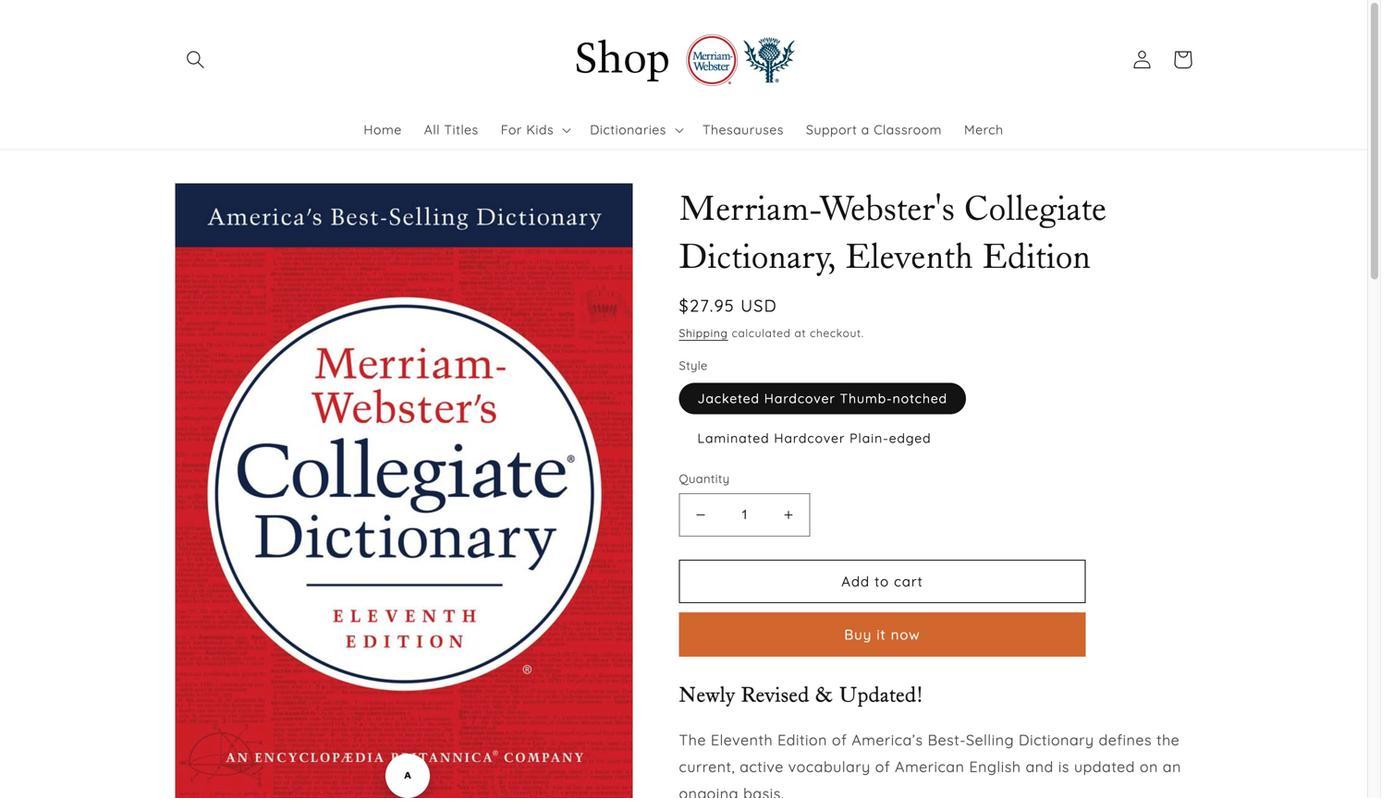 Task type: describe. For each thing, give the bounding box(es) containing it.
thesauruses
[[703, 122, 784, 138]]

selling
[[966, 732, 1014, 750]]

1 horizontal spatial of
[[876, 758, 891, 777]]

for kids
[[501, 122, 554, 138]]

cart
[[894, 573, 924, 591]]

eleventh inside the eleventh edition of america's best-selling dictionary defines the current, active vocabulary of american english and is updated on an ongoing basis.
[[711, 732, 773, 750]]

the
[[1157, 732, 1180, 750]]

kids
[[526, 122, 554, 138]]

active
[[740, 758, 784, 777]]

for kids button
[[490, 111, 579, 150]]

for
[[501, 122, 522, 138]]

support a classroom link
[[795, 111, 953, 150]]

thumb-
[[840, 391, 893, 407]]

merriam-webster's collegiate dictionary, eleventh edition
[[679, 186, 1107, 277]]

english
[[969, 758, 1021, 777]]

updated!
[[839, 682, 924, 707]]

add to cart button
[[679, 560, 1086, 604]]

collegiate
[[965, 186, 1107, 229]]

to
[[875, 573, 890, 591]]

thesauruses link
[[692, 111, 795, 150]]

dictionary
[[1019, 732, 1095, 750]]

now
[[891, 627, 921, 644]]

titles
[[444, 122, 479, 138]]

checkout.
[[810, 327, 864, 340]]

jacketed
[[698, 391, 760, 407]]

dictionary,
[[679, 234, 837, 277]]

support a classroom
[[806, 122, 942, 138]]

style
[[679, 358, 708, 374]]

laminated hardcover plain-edged
[[698, 431, 932, 447]]

buy it now button
[[679, 613, 1086, 658]]

$27.95 usd
[[679, 296, 778, 316]]

newly
[[679, 682, 736, 707]]

edition inside the eleventh edition of america's best-selling dictionary defines the current, active vocabulary of american english and is updated on an ongoing basis.
[[778, 732, 828, 750]]

support
[[806, 122, 858, 138]]

is
[[1059, 758, 1070, 777]]

merch link
[[953, 111, 1015, 150]]

buy
[[845, 627, 872, 644]]

quantity
[[679, 472, 730, 487]]

merriam-webster's collegiate dictionary, eleventh edition cover image
[[175, 184, 633, 799]]

caret image
[[675, 128, 684, 134]]

updated
[[1074, 758, 1136, 777]]



Task type: vqa. For each thing, say whether or not it's contained in the screenshot.
caret icon in the Dictionaries DROPDOWN BUTTON
no



Task type: locate. For each thing, give the bounding box(es) containing it.
add to cart
[[842, 573, 924, 591]]

0 vertical spatial hardcover
[[765, 391, 836, 407]]

hardcover for jacketed
[[765, 391, 836, 407]]

list containing home
[[353, 111, 1015, 150]]

america's
[[852, 732, 923, 750]]

1 horizontal spatial edition
[[983, 234, 1092, 277]]

american
[[895, 758, 965, 777]]

and
[[1026, 758, 1054, 777]]

basis.
[[744, 785, 784, 799]]

hardcover for laminated
[[774, 431, 846, 447]]

0 vertical spatial eleventh
[[846, 234, 974, 277]]

search image
[[186, 50, 205, 69]]

edition down collegiate
[[983, 234, 1092, 277]]

hardcover up 'laminated hardcover plain-edged'
[[765, 391, 836, 407]]

of
[[832, 732, 847, 750], [876, 758, 891, 777]]

the eleventh edition of america's best-selling dictionary defines the current, active vocabulary of american english and is updated on an ongoing basis.
[[679, 732, 1182, 799]]

dictionaries
[[590, 122, 667, 138]]

$27.95
[[679, 296, 735, 316]]

eleventh inside the merriam-webster's collegiate dictionary, eleventh edition
[[846, 234, 974, 277]]

an
[[1163, 758, 1182, 777]]

home
[[364, 122, 402, 138]]

calculated
[[732, 327, 791, 340]]

1 vertical spatial of
[[876, 758, 891, 777]]

merriam-webster shop image
[[573, 25, 795, 94]]

edged
[[889, 431, 932, 447]]

on
[[1140, 758, 1159, 777]]

revised
[[741, 682, 810, 707]]

merch
[[965, 122, 1004, 138]]

caret image
[[562, 128, 572, 134]]

0 horizontal spatial of
[[832, 732, 847, 750]]

merriam-
[[679, 186, 821, 229]]

notched
[[893, 391, 948, 407]]

1 vertical spatial edition
[[778, 732, 828, 750]]

at
[[795, 327, 807, 340]]

all titles link
[[413, 111, 490, 150]]

0 horizontal spatial eleventh
[[711, 732, 773, 750]]

eleventh up active
[[711, 732, 773, 750]]

&
[[816, 682, 834, 707]]

edition
[[983, 234, 1092, 277], [778, 732, 828, 750]]

classroom
[[874, 122, 942, 138]]

buy it now
[[845, 627, 921, 644]]

all titles
[[424, 122, 479, 138]]

home link
[[353, 111, 413, 150]]

newly revised & updated!
[[679, 682, 924, 707]]

webster's
[[821, 186, 956, 229]]

1 horizontal spatial eleventh
[[846, 234, 974, 277]]

0 vertical spatial edition
[[983, 234, 1092, 277]]

a
[[862, 122, 870, 138]]

current,
[[679, 758, 735, 777]]

0 horizontal spatial edition
[[778, 732, 828, 750]]

1 vertical spatial hardcover
[[774, 431, 846, 447]]

hardcover
[[765, 391, 836, 407], [774, 431, 846, 447]]

shipping link
[[679, 327, 728, 340]]

all
[[424, 122, 440, 138]]

of down 'america's'
[[876, 758, 891, 777]]

jacketed hardcover thumb-notched
[[698, 391, 948, 407]]

the
[[679, 732, 706, 750]]

of up vocabulary in the bottom right of the page
[[832, 732, 847, 750]]

vocabulary
[[789, 758, 871, 777]]

account image
[[1133, 50, 1152, 69]]

shipping
[[679, 327, 728, 340]]

ongoing
[[679, 785, 739, 799]]

edition up vocabulary in the bottom right of the page
[[778, 732, 828, 750]]

add
[[842, 573, 870, 591]]

shipping calculated at checkout.
[[679, 327, 864, 340]]

1 vertical spatial eleventh
[[711, 732, 773, 750]]

hardcover down jacketed hardcover thumb-notched
[[774, 431, 846, 447]]

edition inside the merriam-webster's collegiate dictionary, eleventh edition
[[983, 234, 1092, 277]]

laminated
[[698, 431, 770, 447]]

Quantity number field
[[722, 494, 768, 537]]

list
[[353, 111, 1015, 150]]

best-
[[928, 732, 966, 750]]

it
[[877, 627, 886, 644]]

defines
[[1099, 732, 1152, 750]]

0 vertical spatial of
[[832, 732, 847, 750]]

plain-
[[850, 431, 889, 447]]

dictionaries button
[[579, 111, 692, 150]]

eleventh
[[846, 234, 974, 277], [711, 732, 773, 750]]

eleventh down webster's
[[846, 234, 974, 277]]

usd
[[741, 296, 778, 316]]



